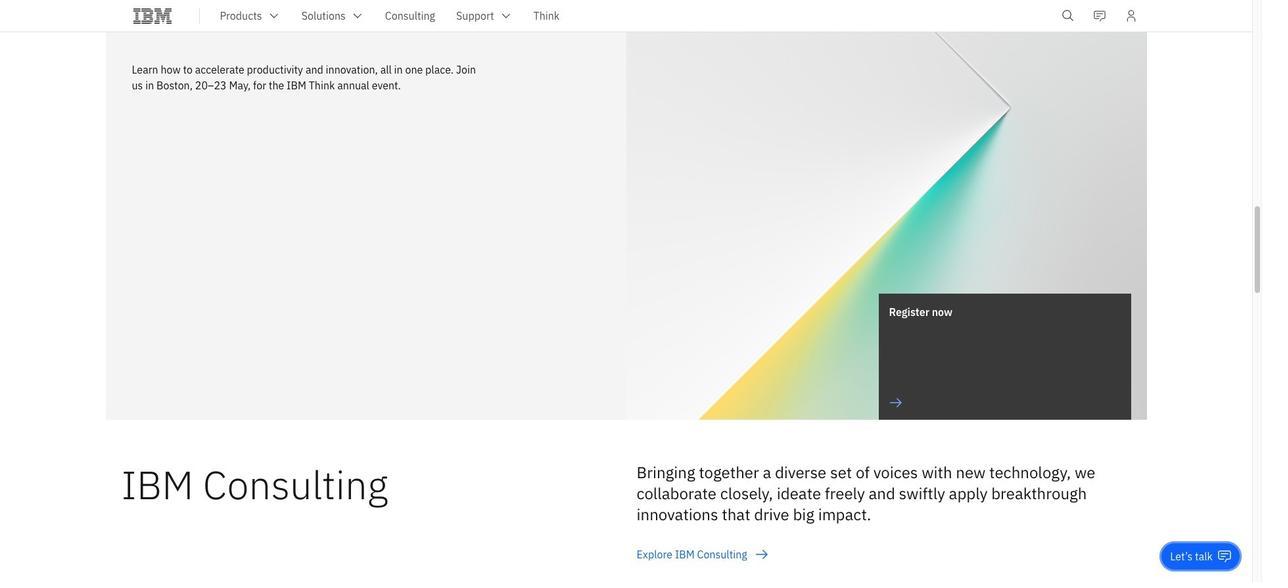 Task type: describe. For each thing, give the bounding box(es) containing it.
let's talk element
[[1171, 550, 1214, 564]]



